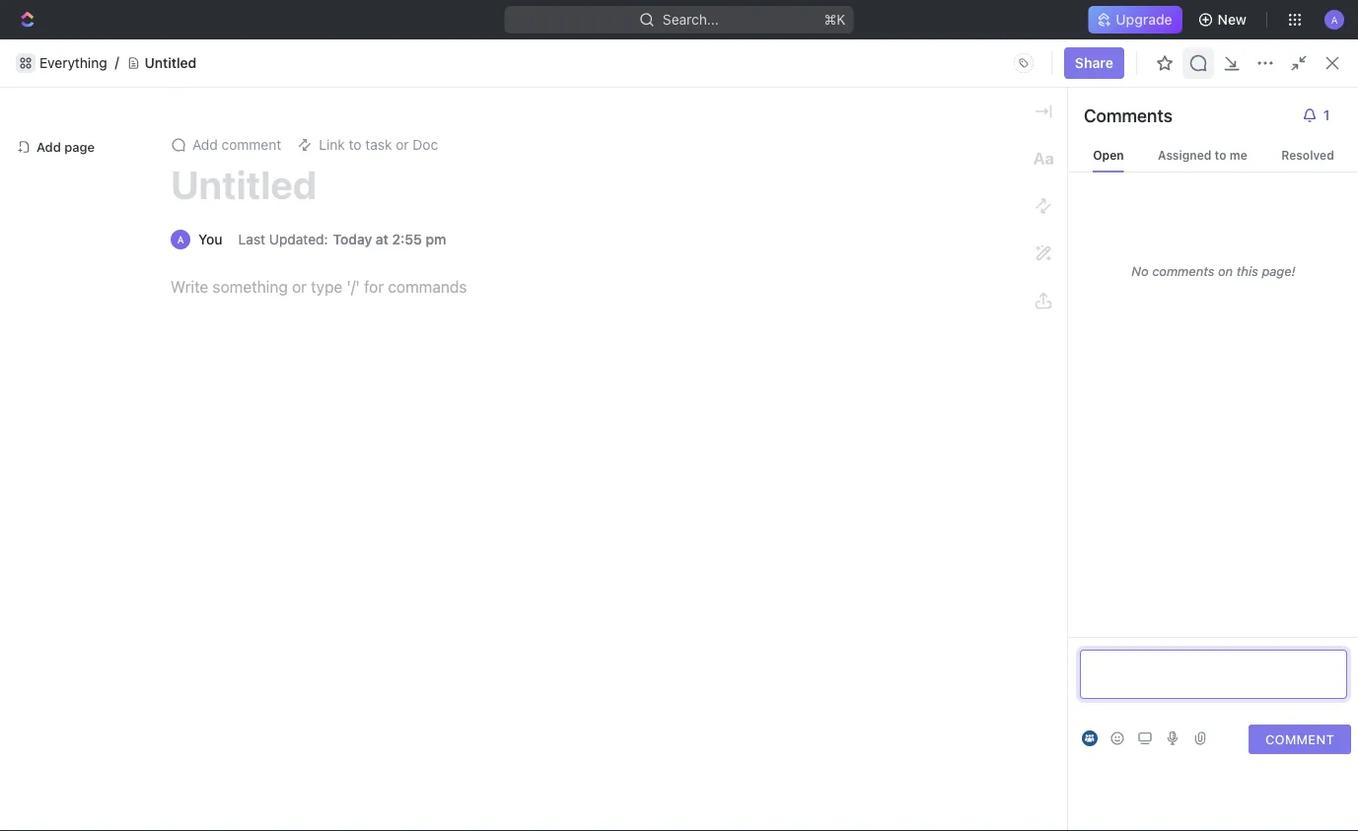 Task type: describe. For each thing, give the bounding box(es) containing it.
to for link to task or doc
[[349, 137, 362, 153]]

a button
[[1319, 4, 1350, 36]]

0 vertical spatial untitled
[[145, 55, 197, 71]]

all
[[1062, 280, 1076, 293]]

0 horizontal spatial you
[[492, 46, 515, 62]]

2:55
[[392, 231, 422, 248]]

comments
[[1152, 264, 1215, 279]]

do
[[470, 46, 488, 62]]

no comments on this page!
[[1132, 264, 1296, 279]]

docs up the 'link'
[[330, 84, 363, 101]]

search...
[[663, 11, 719, 28]]

pm
[[426, 231, 446, 248]]

comment
[[1266, 732, 1335, 747]]

to for assigned to me
[[1215, 148, 1227, 162]]

new button
[[1190, 4, 1259, 36]]

opened
[[442, 280, 483, 293]]

link
[[319, 137, 345, 153]]

page!
[[1262, 264, 1296, 279]]

browser
[[618, 46, 671, 62]]

1 column header from the left
[[319, 377, 340, 409]]

created by me
[[1031, 164, 1140, 183]]

docs right "opened"
[[487, 280, 515, 293]]

2 column header from the left
[[340, 377, 686, 409]]

5 cell from the left
[[1269, 408, 1358, 444]]

you
[[198, 231, 223, 248]]

add for add page
[[36, 140, 61, 154]]

new doc
[[1280, 84, 1339, 101]]

comments
[[1084, 105, 1173, 126]]

add page
[[36, 140, 95, 154]]

sidebar navigation
[[0, 69, 295, 832]]

created
[[1031, 164, 1091, 183]]

created
[[1111, 280, 1153, 293]]

link to task or doc
[[319, 137, 438, 153]]

page
[[64, 140, 95, 154]]

enable
[[571, 46, 615, 62]]

0 horizontal spatial a
[[177, 234, 184, 245]]

2 row from the top
[[319, 408, 1358, 444]]

2 cell from the left
[[340, 408, 686, 444]]

new doc button
[[1268, 77, 1350, 109]]

2 will from the left
[[1197, 280, 1215, 293]]

1
[[1323, 107, 1330, 123]]

doc inside "new doc" button
[[1313, 84, 1339, 101]]

no
[[1132, 264, 1149, 279]]

Search by name... text field
[[1021, 338, 1270, 368]]

1 here. from the left
[[572, 280, 601, 293]]

dropdown menu image
[[1008, 47, 1040, 79]]

today
[[333, 231, 372, 248]]

1 show from the left
[[540, 280, 569, 293]]

⌘k
[[824, 11, 846, 28]]

home link
[[8, 125, 286, 157]]

5 column header from the left
[[1269, 377, 1358, 409]]

hide
[[830, 46, 861, 62]]

3 column header from the left
[[686, 377, 883, 409]]

your recently opened docs will show here.
[[365, 280, 601, 293]]

link to task or doc button
[[289, 131, 446, 159]]

want
[[519, 46, 551, 62]]

add for add comment
[[192, 137, 218, 153]]

upgrade
[[1116, 11, 1172, 28]]

everything
[[39, 55, 107, 71]]

new for new doc
[[1280, 84, 1309, 101]]

task
[[365, 137, 392, 153]]



Task type: locate. For each thing, give the bounding box(es) containing it.
upgrade link
[[1088, 6, 1182, 34]]

no created by me docs image
[[1131, 200, 1210, 279]]

0 horizontal spatial new
[[1218, 11, 1247, 28]]

doc inside link to task or doc dropdown button
[[413, 137, 438, 153]]

row
[[319, 377, 1358, 409], [319, 408, 1358, 444]]

1 vertical spatial new
[[1280, 84, 1309, 101]]

doc up the 1
[[1313, 84, 1339, 101]]

1 vertical spatial doc
[[413, 137, 438, 153]]

show
[[540, 280, 569, 293], [1218, 280, 1247, 293]]

enable
[[776, 46, 820, 62]]

last updated: today at 2:55 pm
[[238, 231, 446, 248]]

comment button
[[1249, 725, 1351, 755]]

1 horizontal spatial will
[[1197, 280, 1215, 293]]

all docs created by you will show here.
[[1062, 280, 1279, 293]]

4 column header from the left
[[1112, 377, 1269, 409]]

1 horizontal spatial by
[[1157, 280, 1170, 293]]

recently
[[393, 280, 438, 293]]

0 vertical spatial by
[[1095, 164, 1113, 183]]

everything link
[[39, 55, 107, 71]]

here.
[[572, 280, 601, 293], [1251, 280, 1279, 293]]

no recent docs image
[[443, 200, 522, 279]]

new inside new button
[[1218, 11, 1247, 28]]

0 horizontal spatial will
[[519, 280, 537, 293]]

by down open
[[1095, 164, 1113, 183]]

docs
[[330, 84, 363, 101], [1215, 84, 1248, 101], [487, 280, 515, 293], [1079, 280, 1108, 293]]

1 vertical spatial you
[[1174, 280, 1194, 293]]

this right hide
[[864, 46, 888, 62]]

1 vertical spatial this
[[1237, 264, 1258, 279]]

4 cell from the left
[[1112, 408, 1269, 444]]

do you want to enable browser notifications? enable hide this
[[470, 46, 888, 62]]

doc right or in the top of the page
[[413, 137, 438, 153]]

2 here. from the left
[[1251, 280, 1279, 293]]

to right want
[[554, 46, 567, 62]]

0 horizontal spatial show
[[540, 280, 569, 293]]

by down comments
[[1157, 280, 1170, 293]]

you right do
[[492, 46, 515, 62]]

1 will from the left
[[519, 280, 537, 293]]

table
[[319, 377, 1358, 444]]

1 cell from the left
[[319, 408, 340, 444]]

add comment
[[192, 137, 281, 153]]

assigned to me
[[1158, 148, 1248, 162]]

or
[[396, 137, 409, 153]]

0 horizontal spatial doc
[[413, 137, 438, 153]]

this
[[864, 46, 888, 62], [1237, 264, 1258, 279]]

your
[[365, 280, 390, 293]]

search docs
[[1166, 84, 1248, 101]]

share
[[1075, 55, 1114, 71]]

1 horizontal spatial add
[[192, 137, 218, 153]]

docs right all
[[1079, 280, 1108, 293]]

0 horizontal spatial here.
[[572, 280, 601, 293]]

0 vertical spatial you
[[492, 46, 515, 62]]

1 horizontal spatial you
[[1174, 280, 1194, 293]]

1 button
[[1294, 100, 1343, 131]]

notifications?
[[675, 46, 763, 62]]

1 vertical spatial untitled
[[171, 161, 317, 208]]

new up resolved
[[1280, 84, 1309, 101]]

0 horizontal spatial by
[[1095, 164, 1113, 183]]

show down on
[[1218, 280, 1247, 293]]

0 vertical spatial new
[[1218, 11, 1247, 28]]

new up search docs
[[1218, 11, 1247, 28]]

docs right the search
[[1215, 84, 1248, 101]]

1 row from the top
[[319, 377, 1358, 409]]

search docs button
[[1139, 77, 1260, 109]]

column header
[[319, 377, 340, 409], [340, 377, 686, 409], [686, 377, 883, 409], [1112, 377, 1269, 409], [1269, 377, 1358, 409]]

to
[[554, 46, 567, 62], [349, 137, 362, 153], [1215, 148, 1227, 162]]

2 show from the left
[[1218, 280, 1247, 293]]

to right the 'link'
[[349, 137, 362, 153]]

add left page
[[36, 140, 61, 154]]

comment
[[221, 137, 281, 153]]

resolved
[[1281, 148, 1334, 162]]

on
[[1218, 264, 1233, 279]]

a
[[1331, 14, 1338, 25], [177, 234, 184, 245]]

updated:
[[269, 231, 328, 248]]

a inside dropdown button
[[1331, 14, 1338, 25]]

home
[[47, 133, 85, 149]]

by
[[1095, 164, 1113, 183], [1157, 280, 1170, 293]]

doc
[[1313, 84, 1339, 101], [413, 137, 438, 153]]

1 horizontal spatial to
[[554, 46, 567, 62]]

new inside "new doc" button
[[1280, 84, 1309, 101]]

to inside dropdown button
[[349, 137, 362, 153]]

at
[[376, 231, 388, 248]]

you down comments
[[1174, 280, 1194, 293]]

1 horizontal spatial doc
[[1313, 84, 1339, 101]]

me
[[1230, 148, 1248, 162]]

0 vertical spatial a
[[1331, 14, 1338, 25]]

you
[[492, 46, 515, 62], [1174, 280, 1194, 293]]

0 vertical spatial doc
[[1313, 84, 1339, 101]]

untitled down add comment
[[171, 161, 317, 208]]

this right on
[[1237, 264, 1258, 279]]

open
[[1093, 148, 1124, 162]]

new for new
[[1218, 11, 1247, 28]]

1 horizontal spatial a
[[1331, 14, 1338, 25]]

a up new doc
[[1331, 14, 1338, 25]]

0 vertical spatial this
[[864, 46, 888, 62]]

2 horizontal spatial to
[[1215, 148, 1227, 162]]

me
[[1117, 164, 1140, 183]]

1 horizontal spatial show
[[1218, 280, 1247, 293]]

will
[[519, 280, 537, 293], [1197, 280, 1215, 293]]

assigned
[[1158, 148, 1212, 162]]

1 vertical spatial a
[[177, 234, 184, 245]]

untitled up home link
[[145, 55, 197, 71]]

new
[[1218, 11, 1247, 28], [1280, 84, 1309, 101]]

untitled
[[145, 55, 197, 71], [171, 161, 317, 208]]

a left the 'you'
[[177, 234, 184, 245]]

0 horizontal spatial this
[[864, 46, 888, 62]]

1 horizontal spatial here.
[[1251, 280, 1279, 293]]

add
[[192, 137, 218, 153], [36, 140, 61, 154]]

0 horizontal spatial add
[[36, 140, 61, 154]]

0 horizontal spatial to
[[349, 137, 362, 153]]

to left me
[[1215, 148, 1227, 162]]

last
[[238, 231, 265, 248]]

show right "opened"
[[540, 280, 569, 293]]

search
[[1166, 84, 1212, 101]]

1 horizontal spatial this
[[1237, 264, 1258, 279]]

add left comment
[[192, 137, 218, 153]]

1 vertical spatial by
[[1157, 280, 1170, 293]]

1 horizontal spatial new
[[1280, 84, 1309, 101]]

3 cell from the left
[[686, 408, 883, 444]]

will down no comments on this page!
[[1197, 280, 1215, 293]]

docs inside button
[[1215, 84, 1248, 101]]

will right "opened"
[[519, 280, 537, 293]]

cell
[[319, 408, 340, 444], [340, 408, 686, 444], [686, 408, 883, 444], [1112, 408, 1269, 444], [1269, 408, 1358, 444]]



Task type: vqa. For each thing, say whether or not it's contained in the screenshot.
first Cell from the right
yes



